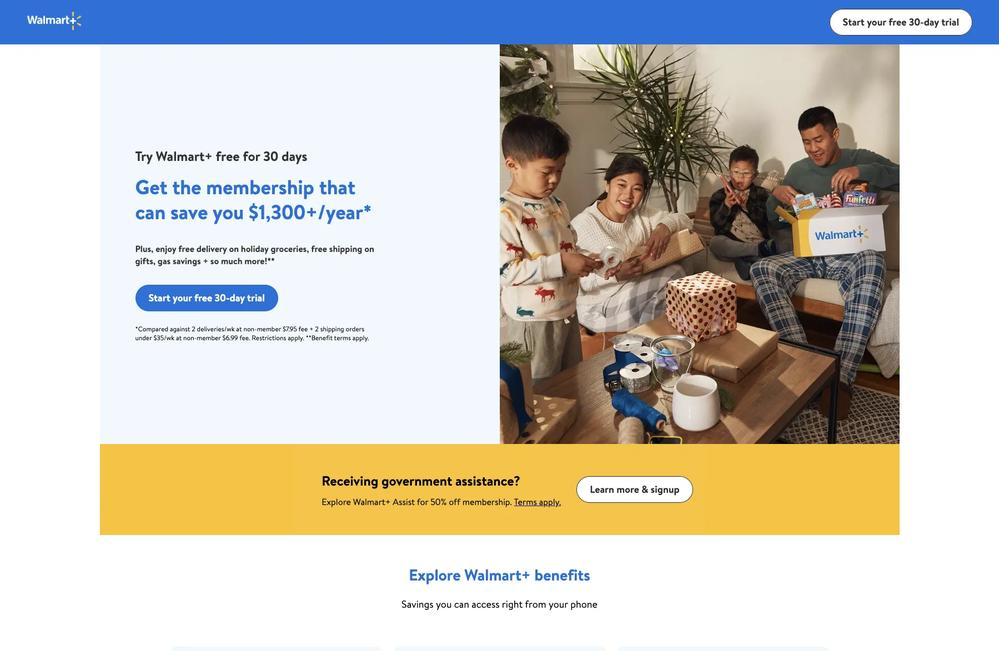 Task type: describe. For each thing, give the bounding box(es) containing it.
try
[[135, 147, 153, 166]]

30
[[263, 147, 278, 166]]

0 horizontal spatial day
[[230, 291, 245, 305]]

signup
[[651, 482, 680, 496]]

$7.95
[[283, 324, 297, 334]]

trial for leftmost start your free 30-day trial 'button'
[[247, 291, 265, 305]]

your for leftmost start your free 30-day trial 'button'
[[173, 291, 192, 305]]

phone
[[570, 598, 598, 611]]

that
[[319, 173, 355, 201]]

fee
[[299, 324, 308, 334]]

30- for right start your free 30-day trial 'button'
[[909, 15, 924, 29]]

delivery
[[196, 243, 227, 255]]

0 vertical spatial day
[[924, 15, 939, 29]]

1 on from the left
[[229, 243, 239, 255]]

orders
[[346, 324, 364, 334]]

2 on from the left
[[364, 243, 374, 255]]

start for right start your free 30-day trial 'button'
[[843, 15, 865, 29]]

learn more & signup
[[590, 482, 680, 496]]

walmart+ inside receiving government assistance? explore walmart+ assist for 50% off membership. terms apply.
[[353, 496, 391, 508]]

start your free 30-day trial for right start your free 30-day trial 'button'
[[843, 15, 959, 29]]

apply. inside receiving government assistance? explore walmart+ assist for 50% off membership. terms apply.
[[539, 496, 561, 508]]

receiving government assistance? explore walmart+ assist for 50% off membership. terms apply.
[[322, 472, 561, 508]]

50%
[[430, 496, 447, 508]]

+ inside *compared against 2 deliveries/wk at non-member $7.95 fee + 2 shipping orders under $35/wk at non-member $6.99 fee. restrictions apply. **benefit terms apply.
[[309, 324, 314, 334]]

**benefit
[[306, 333, 333, 343]]

$6.99
[[222, 333, 238, 343]]

trial for right start your free 30-day trial 'button'
[[941, 15, 959, 29]]

restrictions
[[252, 333, 286, 343]]

savings
[[173, 255, 201, 267]]

much
[[221, 255, 242, 267]]

for inside receiving government assistance? explore walmart+ assist for 50% off membership. terms apply.
[[417, 496, 428, 508]]

membership.
[[463, 496, 512, 508]]

gas
[[158, 255, 171, 267]]

try walmart+ free for 30 days
[[135, 147, 307, 166]]

savings you can access right from your phone
[[402, 598, 598, 611]]

&
[[642, 482, 648, 496]]

1 w+ image from the left
[[100, 444, 294, 535]]

explore walmart+ benefits
[[409, 564, 590, 586]]

save
[[170, 198, 208, 226]]

enjoy
[[156, 243, 176, 255]]

under
[[135, 333, 152, 343]]

1 horizontal spatial non-
[[243, 324, 257, 334]]

plus,
[[135, 243, 153, 255]]

1 horizontal spatial at
[[236, 324, 242, 334]]

get the membership that can save you $1,300+/year*
[[135, 173, 372, 226]]

shipping inside plus, enjoy free delivery on holiday groceries, free shipping on gifts, gas savings + so much more!**
[[329, 243, 362, 255]]

can inside get the membership that can save you $1,300+/year*
[[135, 198, 166, 226]]

gifts,
[[135, 255, 156, 267]]

learn more & signup button
[[577, 477, 693, 503]]

0 horizontal spatial at
[[176, 333, 182, 343]]

more!**
[[245, 255, 275, 267]]

start for leftmost start your free 30-day trial 'button'
[[149, 291, 170, 305]]

2 w+ image from the left
[[705, 444, 899, 535]]



Task type: vqa. For each thing, say whether or not it's contained in the screenshot.
$35/wk
yes



Task type: locate. For each thing, give the bounding box(es) containing it.
explore up savings
[[409, 564, 461, 586]]

government
[[382, 472, 452, 490]]

start your free 30-day trial for leftmost start your free 30-day trial 'button'
[[149, 291, 265, 305]]

0 vertical spatial trial
[[941, 15, 959, 29]]

you inside get the membership that can save you $1,300+/year*
[[213, 198, 244, 226]]

1 vertical spatial start your free 30-day trial button
[[135, 285, 278, 312]]

apply. left **benefit
[[288, 333, 304, 343]]

0 vertical spatial for
[[243, 147, 260, 166]]

non-
[[243, 324, 257, 334], [183, 333, 197, 343]]

member left $6.99
[[197, 333, 221, 343]]

1 vertical spatial for
[[417, 496, 428, 508]]

you
[[213, 198, 244, 226], [436, 598, 452, 611]]

terms apply. link
[[514, 496, 561, 508]]

0 vertical spatial +
[[203, 255, 208, 267]]

explore down receiving
[[322, 496, 351, 508]]

free
[[889, 15, 907, 29], [216, 147, 240, 166], [178, 243, 194, 255], [311, 243, 327, 255], [194, 291, 212, 305]]

walmart+ for savings
[[465, 564, 531, 586]]

start your free 30-day trial button
[[830, 9, 972, 36], [135, 285, 278, 312]]

1 vertical spatial +
[[309, 324, 314, 334]]

0 vertical spatial walmart+ image
[[27, 11, 83, 31]]

member left $7.95
[[257, 324, 281, 334]]

off
[[449, 496, 460, 508]]

1 horizontal spatial walmart+
[[353, 496, 391, 508]]

against
[[170, 324, 190, 334]]

2 vertical spatial walmart+
[[465, 564, 531, 586]]

apply. right terms
[[353, 333, 369, 343]]

0 vertical spatial 30-
[[909, 15, 924, 29]]

*compared against 2 deliveries/wk at non-member $7.95 fee + 2 shipping orders under $35/wk at non-member $6.99 fee. restrictions apply. **benefit terms apply.
[[135, 324, 369, 343]]

0 horizontal spatial non-
[[183, 333, 197, 343]]

1 horizontal spatial member
[[257, 324, 281, 334]]

at
[[236, 324, 242, 334], [176, 333, 182, 343]]

for left 50%
[[417, 496, 428, 508]]

1 horizontal spatial walmart+ image
[[500, 44, 899, 444]]

0 horizontal spatial for
[[243, 147, 260, 166]]

walmart+ up 'the'
[[156, 147, 213, 166]]

0 horizontal spatial can
[[135, 198, 166, 226]]

0 horizontal spatial trial
[[247, 291, 265, 305]]

1 horizontal spatial apply.
[[353, 333, 369, 343]]

1 vertical spatial walmart+ image
[[500, 44, 899, 444]]

2 vertical spatial your
[[549, 598, 568, 611]]

2
[[192, 324, 195, 334], [315, 324, 319, 334]]

0 horizontal spatial you
[[213, 198, 244, 226]]

1 horizontal spatial explore
[[409, 564, 461, 586]]

start your free 30-day trial
[[843, 15, 959, 29], [149, 291, 265, 305]]

your for right start your free 30-day trial 'button'
[[867, 15, 886, 29]]

walmart+
[[156, 147, 213, 166], [353, 496, 391, 508], [465, 564, 531, 586]]

1 vertical spatial 30-
[[215, 291, 230, 305]]

1 vertical spatial shipping
[[320, 324, 344, 334]]

shipping inside *compared against 2 deliveries/wk at non-member $7.95 fee + 2 shipping orders under $35/wk at non-member $6.99 fee. restrictions apply. **benefit terms apply.
[[320, 324, 344, 334]]

shipping
[[329, 243, 362, 255], [320, 324, 344, 334]]

non- right $6.99
[[243, 324, 257, 334]]

1 2 from the left
[[192, 324, 195, 334]]

0 horizontal spatial walmart+ image
[[27, 11, 83, 31]]

1 horizontal spatial you
[[436, 598, 452, 611]]

your
[[867, 15, 886, 29], [173, 291, 192, 305], [549, 598, 568, 611]]

apply. right the terms
[[539, 496, 561, 508]]

0 vertical spatial explore
[[322, 496, 351, 508]]

1 vertical spatial can
[[454, 598, 469, 611]]

1 vertical spatial explore
[[409, 564, 461, 586]]

1 horizontal spatial on
[[364, 243, 374, 255]]

0 horizontal spatial 30-
[[215, 291, 230, 305]]

from
[[525, 598, 546, 611]]

days
[[282, 147, 307, 166]]

trial
[[941, 15, 959, 29], [247, 291, 265, 305]]

2 right fee at the left
[[315, 324, 319, 334]]

1 horizontal spatial for
[[417, 496, 428, 508]]

0 horizontal spatial explore
[[322, 496, 351, 508]]

+ inside plus, enjoy free delivery on holiday groceries, free shipping on gifts, gas savings + so much more!**
[[203, 255, 208, 267]]

fee.
[[239, 333, 250, 343]]

at right $35/wk
[[176, 333, 182, 343]]

for left 30
[[243, 147, 260, 166]]

2 horizontal spatial walmart+
[[465, 564, 531, 586]]

can left access
[[454, 598, 469, 611]]

for
[[243, 147, 260, 166], [417, 496, 428, 508]]

receiving
[[322, 472, 378, 490]]

1 vertical spatial trial
[[247, 291, 265, 305]]

1 horizontal spatial start
[[843, 15, 865, 29]]

w+ image
[[100, 444, 294, 535], [705, 444, 899, 535]]

day
[[924, 15, 939, 29], [230, 291, 245, 305]]

0 horizontal spatial apply.
[[288, 333, 304, 343]]

can up the plus,
[[135, 198, 166, 226]]

1 horizontal spatial trial
[[941, 15, 959, 29]]

1 horizontal spatial w+ image
[[705, 444, 899, 535]]

member
[[257, 324, 281, 334], [197, 333, 221, 343]]

$35/wk
[[154, 333, 174, 343]]

apply.
[[288, 333, 304, 343], [353, 333, 369, 343], [539, 496, 561, 508]]

$1,300+/year*
[[249, 198, 372, 226]]

right
[[502, 598, 523, 611]]

+
[[203, 255, 208, 267], [309, 324, 314, 334]]

0 horizontal spatial start your free 30-day trial button
[[135, 285, 278, 312]]

0 vertical spatial can
[[135, 198, 166, 226]]

0 horizontal spatial start your free 30-day trial
[[149, 291, 265, 305]]

start
[[843, 15, 865, 29], [149, 291, 170, 305]]

learn
[[590, 482, 614, 496]]

0 horizontal spatial start
[[149, 291, 170, 305]]

0 vertical spatial start
[[843, 15, 865, 29]]

walmart+ up the savings you can access right from your phone
[[465, 564, 531, 586]]

terms
[[514, 496, 537, 508]]

the
[[172, 173, 201, 201]]

assistance?
[[455, 472, 520, 490]]

1 horizontal spatial can
[[454, 598, 469, 611]]

membership
[[206, 173, 314, 201]]

access
[[472, 598, 500, 611]]

+ right fee at the left
[[309, 324, 314, 334]]

shipping left orders
[[320, 324, 344, 334]]

explore
[[322, 496, 351, 508], [409, 564, 461, 586]]

0 horizontal spatial +
[[203, 255, 208, 267]]

0 vertical spatial shipping
[[329, 243, 362, 255]]

0 vertical spatial your
[[867, 15, 886, 29]]

groceries,
[[271, 243, 309, 255]]

get
[[135, 173, 167, 201]]

1 vertical spatial start your free 30-day trial
[[149, 291, 265, 305]]

benefits
[[535, 564, 590, 586]]

1 horizontal spatial day
[[924, 15, 939, 29]]

0 horizontal spatial w+ image
[[100, 444, 294, 535]]

1 horizontal spatial +
[[309, 324, 314, 334]]

on
[[229, 243, 239, 255], [364, 243, 374, 255]]

2 2 from the left
[[315, 324, 319, 334]]

non- right $35/wk
[[183, 333, 197, 343]]

at right deliveries/wk
[[236, 324, 242, 334]]

1 vertical spatial you
[[436, 598, 452, 611]]

2 horizontal spatial apply.
[[539, 496, 561, 508]]

30- for leftmost start your free 30-day trial 'button'
[[215, 291, 230, 305]]

deliveries/wk
[[197, 324, 235, 334]]

plus, enjoy free delivery on holiday groceries, free shipping on gifts, gas savings + so much more!**
[[135, 243, 374, 267]]

so
[[210, 255, 219, 267]]

1 vertical spatial day
[[230, 291, 245, 305]]

terms
[[334, 333, 351, 343]]

1 horizontal spatial start your free 30-day trial
[[843, 15, 959, 29]]

+ left the so
[[203, 255, 208, 267]]

explore inside receiving government assistance? explore walmart+ assist for 50% off membership. terms apply.
[[322, 496, 351, 508]]

1 horizontal spatial your
[[549, 598, 568, 611]]

holiday
[[241, 243, 269, 255]]

0 horizontal spatial walmart+
[[156, 147, 213, 166]]

walmart+ down receiving
[[353, 496, 391, 508]]

*compared
[[135, 324, 168, 334]]

1 vertical spatial start
[[149, 291, 170, 305]]

assist
[[393, 496, 415, 508]]

0 vertical spatial walmart+
[[156, 147, 213, 166]]

can
[[135, 198, 166, 226], [454, 598, 469, 611]]

0 vertical spatial you
[[213, 198, 244, 226]]

more
[[617, 482, 639, 496]]

2 horizontal spatial your
[[867, 15, 886, 29]]

1 vertical spatial your
[[173, 291, 192, 305]]

you right savings
[[436, 598, 452, 611]]

0 horizontal spatial your
[[173, 291, 192, 305]]

0 horizontal spatial 2
[[192, 324, 195, 334]]

0 horizontal spatial on
[[229, 243, 239, 255]]

1 horizontal spatial 30-
[[909, 15, 924, 29]]

0 vertical spatial start your free 30-day trial
[[843, 15, 959, 29]]

0 vertical spatial start your free 30-day trial button
[[830, 9, 972, 36]]

1 horizontal spatial start your free 30-day trial button
[[830, 9, 972, 36]]

walmart+ for get
[[156, 147, 213, 166]]

1 vertical spatial walmart+
[[353, 496, 391, 508]]

2 right against
[[192, 324, 195, 334]]

0 horizontal spatial member
[[197, 333, 221, 343]]

savings
[[402, 598, 434, 611]]

30-
[[909, 15, 924, 29], [215, 291, 230, 305]]

walmart+ image
[[27, 11, 83, 31], [500, 44, 899, 444]]

you right save
[[213, 198, 244, 226]]

1 horizontal spatial 2
[[315, 324, 319, 334]]

shipping down the $1,300+/year*
[[329, 243, 362, 255]]



